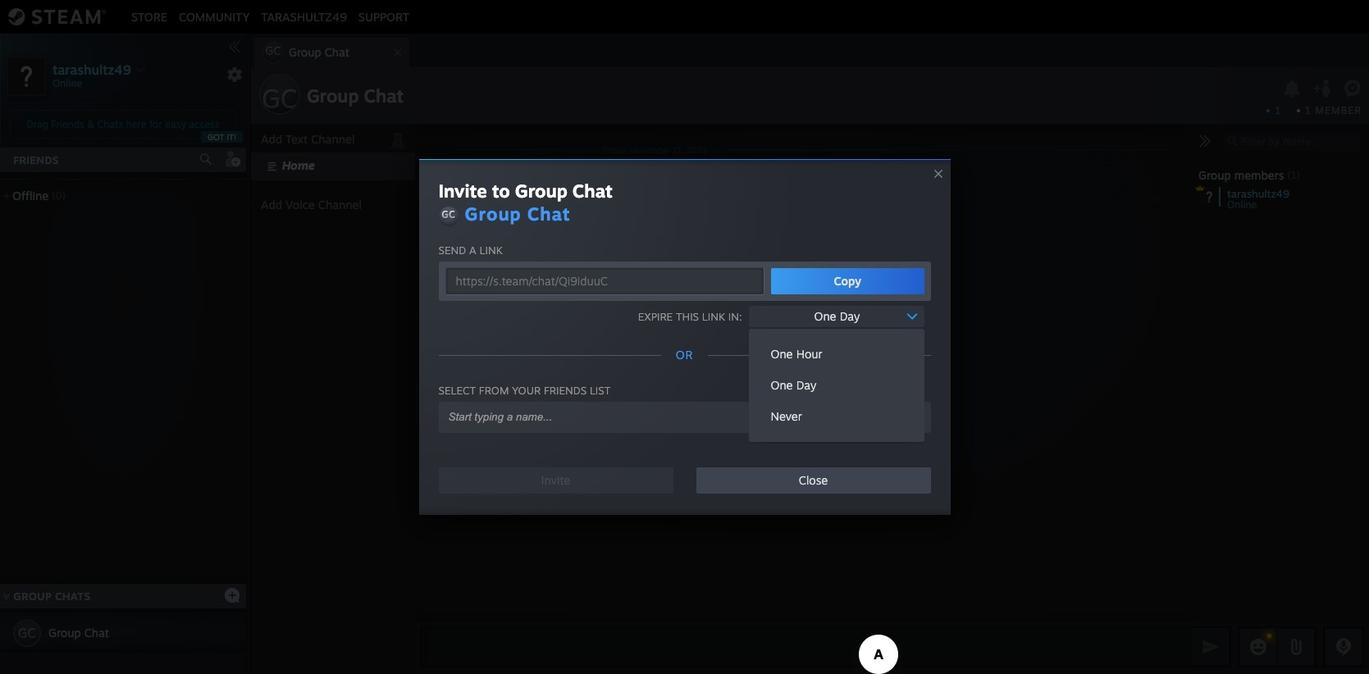 Task type: describe. For each thing, give the bounding box(es) containing it.
&
[[87, 118, 94, 130]]

copy
[[834, 274, 861, 288]]

hour
[[796, 347, 822, 361]]

group members
[[1199, 168, 1284, 182]]

gc up text
[[262, 82, 298, 115]]

Filter by Name text field
[[1222, 131, 1363, 153]]

link for this
[[702, 310, 725, 323]]

close
[[799, 473, 828, 487]]

expire
[[638, 310, 673, 323]]

member
[[1315, 104, 1362, 116]]

collapse chats list image
[[0, 593, 19, 600]]

to
[[492, 180, 510, 202]]

text
[[286, 132, 308, 146]]

never
[[771, 409, 802, 423]]

1 vertical spatial chats
[[55, 590, 91, 603]]

add voice channel
[[261, 198, 362, 212]]

group inside gc group chat
[[289, 45, 321, 59]]

chat down group chats
[[84, 626, 109, 640]]

chat down close this tab "icon"
[[364, 84, 404, 107]]

0 vertical spatial one
[[814, 309, 836, 323]]

1 horizontal spatial chats
[[97, 118, 123, 130]]

november
[[630, 145, 670, 155]]

2 vertical spatial friends
[[544, 384, 587, 397]]

support link
[[353, 9, 415, 23]]

channel for add voice channel
[[318, 198, 362, 212]]

store link
[[126, 9, 173, 23]]

a
[[469, 244, 476, 257]]

gc group chat
[[265, 43, 350, 59]]

1 for 1
[[1275, 104, 1281, 116]]

1 horizontal spatial day
[[840, 309, 860, 323]]

access
[[189, 118, 219, 130]]

create a group chat image
[[224, 587, 240, 603]]

expire this link in:
[[638, 310, 742, 323]]

list
[[590, 384, 611, 397]]

0 vertical spatial friends
[[51, 118, 84, 130]]

tarashultz49 online
[[1227, 187, 1290, 211]]

chat inside gc group chat
[[325, 45, 350, 59]]

this
[[676, 310, 699, 323]]

gc down collapse chats list icon
[[18, 625, 36, 642]]

add a friend image
[[223, 150, 241, 168]]

1 vertical spatial one
[[771, 347, 793, 361]]

1 horizontal spatial group chat
[[307, 84, 404, 107]]

friday, november 17, 2023
[[603, 145, 707, 155]]

store
[[131, 9, 167, 23]]

0 horizontal spatial group chat
[[48, 626, 109, 640]]

close this tab image
[[390, 48, 406, 57]]



Task type: vqa. For each thing, say whether or not it's contained in the screenshot.
Drag Friends & Chats here for easy access
yes



Task type: locate. For each thing, give the bounding box(es) containing it.
chat down tarashultz49 link
[[325, 45, 350, 59]]

manage notification settings image
[[1281, 80, 1302, 98]]

channel right "voice"
[[318, 198, 362, 212]]

chats right '&'
[[97, 118, 123, 130]]

close button
[[696, 468, 931, 494]]

1 for 1 member
[[1305, 104, 1312, 116]]

0 vertical spatial link
[[480, 244, 503, 257]]

1 vertical spatial add
[[261, 198, 282, 212]]

1 vertical spatial tarashultz49
[[53, 61, 131, 78]]

send special image
[[1286, 637, 1306, 657]]

0 horizontal spatial tarashultz49
[[53, 61, 131, 78]]

1 horizontal spatial 1
[[1305, 104, 1312, 116]]

add for add text channel
[[261, 132, 282, 146]]

collapse member list image
[[1199, 135, 1212, 148]]

1 vertical spatial friends
[[13, 153, 59, 167]]

add for add voice channel
[[261, 198, 282, 212]]

online
[[1227, 199, 1257, 211]]

add text channel
[[261, 132, 355, 146]]

0 vertical spatial add
[[261, 132, 282, 146]]

add
[[261, 132, 282, 146], [261, 198, 282, 212]]

link for a
[[480, 244, 503, 257]]

send
[[438, 244, 466, 257]]

0 vertical spatial tarashultz49
[[261, 9, 347, 23]]

2023
[[686, 145, 707, 155]]

0 horizontal spatial link
[[480, 244, 503, 257]]

in:
[[728, 310, 742, 323]]

1 1 from the left
[[1275, 104, 1281, 116]]

invite a friend to this group chat image
[[1313, 78, 1334, 99]]

channel for add text channel
[[311, 132, 355, 146]]

1 vertical spatial group chat
[[465, 203, 571, 225]]

link right the a
[[480, 244, 503, 257]]

0 vertical spatial day
[[840, 309, 860, 323]]

from
[[479, 384, 509, 397]]

0 vertical spatial one day
[[814, 309, 860, 323]]

1 left member
[[1305, 104, 1312, 116]]

gc
[[265, 43, 281, 57], [262, 82, 298, 115], [442, 208, 455, 221], [18, 625, 36, 642]]

search my friends list image
[[199, 152, 213, 167]]

easy
[[165, 118, 186, 130]]

chats
[[97, 118, 123, 130], [55, 590, 91, 603]]

None text field
[[445, 267, 764, 295], [420, 627, 1189, 668], [445, 267, 764, 295], [420, 627, 1189, 668]]

unpin channel list image
[[387, 128, 409, 149]]

chat down invite to group chat
[[527, 203, 571, 225]]

1
[[1275, 104, 1281, 116], [1305, 104, 1312, 116]]

add left text
[[261, 132, 282, 146]]

offline
[[12, 189, 49, 203]]

here
[[126, 118, 146, 130]]

chat down the friday,
[[572, 180, 613, 202]]

gc inside gc group chat
[[265, 43, 281, 57]]

friends left list on the bottom of page
[[544, 384, 587, 397]]

day down copy "button"
[[840, 309, 860, 323]]

drag friends & chats here for easy access
[[27, 118, 219, 130]]

one up the never
[[771, 378, 793, 392]]

1 vertical spatial channel
[[318, 198, 362, 212]]

one
[[814, 309, 836, 323], [771, 347, 793, 361], [771, 378, 793, 392]]

group
[[289, 45, 321, 59], [307, 84, 359, 107], [1199, 168, 1231, 182], [515, 180, 568, 202], [465, 203, 522, 225], [13, 590, 52, 603], [48, 626, 81, 640]]

tarashultz49 up '&'
[[53, 61, 131, 78]]

select
[[438, 384, 476, 397]]

0 horizontal spatial 1
[[1275, 104, 1281, 116]]

home
[[282, 158, 315, 172]]

2 vertical spatial group chat
[[48, 626, 109, 640]]

community
[[179, 9, 250, 23]]

day down hour
[[796, 378, 817, 392]]

your
[[512, 384, 541, 397]]

0 vertical spatial channel
[[311, 132, 355, 146]]

one up hour
[[814, 309, 836, 323]]

chats right collapse chats list icon
[[55, 590, 91, 603]]

for
[[149, 118, 162, 130]]

tarashultz49
[[261, 9, 347, 23], [53, 61, 131, 78], [1227, 187, 1290, 200]]

one hour
[[771, 347, 822, 361]]

drag
[[27, 118, 48, 130]]

voice
[[286, 198, 315, 212]]

manage group chat settings image
[[1344, 80, 1365, 101]]

manage friends list settings image
[[226, 66, 243, 83]]

friday,
[[603, 145, 628, 155]]

tarashultz49 down members
[[1227, 187, 1290, 200]]

channel right text
[[311, 132, 355, 146]]

17,
[[672, 145, 684, 155]]

send a link
[[438, 244, 503, 257]]

or
[[676, 348, 693, 362]]

0 horizontal spatial chats
[[55, 590, 91, 603]]

support
[[358, 9, 409, 23]]

1 horizontal spatial tarashultz49
[[261, 9, 347, 23]]

friends down drag
[[13, 153, 59, 167]]

one day down one hour
[[771, 378, 817, 392]]

group chat down group chats
[[48, 626, 109, 640]]

community link
[[173, 9, 255, 23]]

gc down invite on the left top of the page
[[442, 208, 455, 221]]

group chats
[[13, 590, 91, 603]]

channel
[[311, 132, 355, 146], [318, 198, 362, 212]]

gc down tarashultz49 link
[[265, 43, 281, 57]]

2 1 from the left
[[1305, 104, 1312, 116]]

2 vertical spatial one
[[771, 378, 793, 392]]

1 vertical spatial one day
[[771, 378, 817, 392]]

one day down copy "button"
[[814, 309, 860, 323]]

friends
[[51, 118, 84, 130], [13, 153, 59, 167], [544, 384, 587, 397]]

1 horizontal spatial link
[[702, 310, 725, 323]]

group chat down invite to group chat
[[465, 203, 571, 225]]

link
[[480, 244, 503, 257], [702, 310, 725, 323]]

Start typing a name... text field
[[447, 410, 909, 424]]

2 horizontal spatial group chat
[[465, 203, 571, 225]]

one left hour
[[771, 347, 793, 361]]

0 horizontal spatial day
[[796, 378, 817, 392]]

select from your friends list
[[438, 384, 611, 397]]

members
[[1234, 168, 1284, 182]]

1 vertical spatial link
[[702, 310, 725, 323]]

1 up 'filter by name' text field
[[1275, 104, 1281, 116]]

chat
[[325, 45, 350, 59], [364, 84, 404, 107], [572, 180, 613, 202], [527, 203, 571, 225], [84, 626, 109, 640]]

group chat
[[307, 84, 404, 107], [465, 203, 571, 225], [48, 626, 109, 640]]

0 vertical spatial chats
[[97, 118, 123, 130]]

0 vertical spatial group chat
[[307, 84, 404, 107]]

group chat up unpin channel list image
[[307, 84, 404, 107]]

link left the in:
[[702, 310, 725, 323]]

2 horizontal spatial tarashultz49
[[1227, 187, 1290, 200]]

1 member
[[1305, 104, 1362, 116]]

add left "voice"
[[261, 198, 282, 212]]

tarashultz49 up gc group chat
[[261, 9, 347, 23]]

invite to group chat
[[438, 180, 613, 202]]

invite
[[438, 180, 487, 202]]

copy button
[[771, 268, 924, 295]]

one day
[[814, 309, 860, 323], [771, 378, 817, 392]]

tarashultz49 link
[[255, 9, 353, 23]]

friends left '&'
[[51, 118, 84, 130]]

2 vertical spatial tarashultz49
[[1227, 187, 1290, 200]]

day
[[840, 309, 860, 323], [796, 378, 817, 392]]

1 add from the top
[[261, 132, 282, 146]]

submit image
[[1200, 636, 1222, 658]]

1 vertical spatial day
[[796, 378, 817, 392]]

2 add from the top
[[261, 198, 282, 212]]



